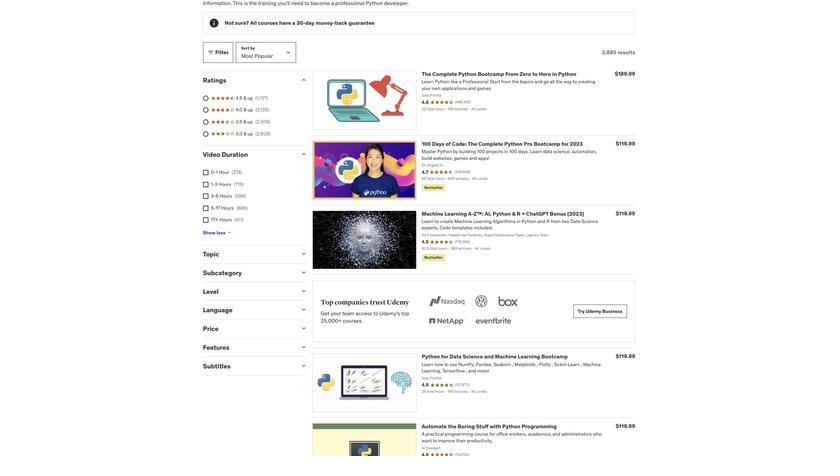Task type: describe. For each thing, give the bounding box(es) containing it.
3-6 hours (596)
[[211, 193, 246, 199]]

features button
[[203, 344, 295, 352]]

the complete python bootcamp from zero to hero in python
[[422, 71, 577, 77]]

small image inside filter button
[[207, 49, 214, 56]]

duration
[[222, 151, 248, 159]]

video duration
[[203, 151, 248, 159]]

100 days of code: the complete python pro bootcamp for 2023
[[422, 141, 583, 147]]

eventbrite image
[[475, 315, 513, 329]]

small image for video duration
[[301, 151, 307, 158]]

a-
[[468, 210, 474, 217]]

6-
[[211, 205, 216, 211]]

in
[[553, 71, 557, 77]]

not sure? all courses have a 30-day money-back guarantee
[[225, 20, 375, 26]]

stuff
[[476, 424, 489, 430]]

ratings button
[[203, 76, 295, 84]]

17+ hours (411)
[[211, 217, 244, 223]]

automate the boring stuff with python programming
[[422, 424, 557, 430]]

features
[[203, 344, 230, 352]]

0 vertical spatial to
[[533, 71, 538, 77]]

hours for 1-3 hours
[[219, 181, 231, 187]]

3.0
[[236, 131, 243, 137]]

boring
[[458, 424, 475, 430]]

4.5
[[236, 95, 242, 101]]

top
[[402, 310, 410, 317]]

pro
[[524, 141, 533, 147]]

show less
[[203, 230, 226, 236]]

courses inside "top companies trust udemy get your team access to udemy's top 25,000+ courses"
[[343, 318, 362, 325]]

price
[[203, 325, 219, 333]]

hours right 17+
[[220, 217, 232, 223]]

3.5
[[236, 119, 242, 125]]

up for 3.0 & up
[[248, 131, 253, 137]]

level
[[203, 288, 219, 296]]

3.0 & up (2,628)
[[236, 131, 271, 137]]

z™:
[[474, 210, 484, 217]]

filter
[[215, 49, 229, 56]]

(2,628)
[[256, 131, 271, 137]]

with
[[490, 424, 502, 430]]

1 vertical spatial udemy
[[586, 309, 602, 315]]

data
[[450, 354, 462, 360]]

0 horizontal spatial courses
[[258, 20, 278, 26]]

0 vertical spatial learning
[[445, 210, 467, 217]]

6-17 hours (886)
[[211, 205, 248, 211]]

and
[[485, 354, 494, 360]]

all
[[250, 20, 257, 26]]

2,885 results
[[602, 49, 636, 56]]

small image for features
[[301, 344, 307, 351]]

business
[[603, 309, 623, 315]]

2023
[[570, 141, 583, 147]]

try udemy business link
[[574, 305, 627, 319]]

hour
[[219, 169, 229, 175]]

3
[[215, 181, 218, 187]]

xsmall image for 6-
[[203, 206, 208, 211]]

small image for price
[[301, 326, 307, 332]]

small image for subcategory
[[301, 269, 307, 276]]

25,000+
[[321, 318, 342, 325]]

1-
[[211, 181, 215, 187]]

science
[[463, 354, 483, 360]]

(886)
[[237, 205, 248, 211]]

xsmall image for 0-
[[203, 170, 208, 175]]

0 horizontal spatial complete
[[433, 71, 458, 77]]

bonus
[[550, 210, 567, 217]]

1 horizontal spatial for
[[562, 141, 569, 147]]

up for 4.0 & up
[[248, 107, 253, 113]]

programming
[[522, 424, 557, 430]]

automate the boring stuff with python programming link
[[422, 424, 557, 430]]

subtitles
[[203, 363, 231, 371]]

ratings
[[203, 76, 227, 84]]

r
[[517, 210, 521, 217]]

box image
[[497, 294, 520, 309]]

& for 4.5
[[244, 95, 247, 101]]

topic
[[203, 250, 219, 258]]

results
[[618, 49, 636, 56]]

0 vertical spatial bootcamp
[[478, 71, 505, 77]]

show
[[203, 230, 216, 236]]

back
[[335, 20, 348, 26]]

1 vertical spatial the
[[468, 141, 478, 147]]

the
[[448, 424, 457, 430]]

(596)
[[235, 193, 246, 199]]

small image for level
[[301, 288, 307, 295]]

have
[[279, 20, 291, 26]]

team
[[342, 310, 355, 317]]

$119.99 for 100 days of code: the complete python pro bootcamp for 2023
[[616, 140, 636, 147]]

small image for language
[[301, 307, 307, 314]]

xsmall image
[[203, 182, 208, 187]]

guarantee
[[349, 20, 375, 26]]

(718)
[[234, 181, 244, 187]]

2 vertical spatial bootcamp
[[542, 354, 568, 360]]

your
[[331, 310, 341, 317]]

access
[[356, 310, 372, 317]]

up for 4.5 & up
[[248, 95, 253, 101]]

[2023]
[[568, 210, 585, 217]]

companies
[[335, 299, 369, 307]]

topic button
[[203, 250, 295, 258]]

2,885 results status
[[602, 49, 636, 56]]

small image for subtitles
[[301, 363, 307, 370]]

volkswagen image
[[475, 294, 489, 309]]

3-
[[211, 193, 216, 199]]

of
[[446, 141, 451, 147]]

xsmall image for 3-
[[203, 194, 208, 199]]

automate
[[422, 424, 447, 430]]

days
[[432, 141, 445, 147]]

sure?
[[235, 20, 249, 26]]

1-3 hours (718)
[[211, 181, 244, 187]]



Task type: locate. For each thing, give the bounding box(es) containing it.
up right 3.5
[[248, 119, 253, 125]]

try
[[578, 309, 585, 315]]

& right 4.5
[[244, 95, 247, 101]]

& for 3.0
[[244, 131, 247, 137]]

to inside "top companies trust udemy get your team access to udemy's top 25,000+ courses"
[[374, 310, 379, 317]]

1 vertical spatial bootcamp
[[534, 141, 561, 147]]

0 vertical spatial machine
[[422, 210, 444, 217]]

3.5 & up (2,508)
[[236, 119, 271, 125]]

hours for 6-17 hours
[[221, 205, 234, 211]]

machine learning a-z™: ai, python & r + chatgpt bonus [2023] link
[[422, 210, 585, 217]]

courses down team
[[343, 318, 362, 325]]

hours right 6
[[220, 193, 232, 199]]

courses
[[258, 20, 278, 26], [343, 318, 362, 325]]

0 horizontal spatial for
[[442, 354, 449, 360]]

1 vertical spatial to
[[374, 310, 379, 317]]

top
[[321, 299, 334, 307]]

up right 4.0
[[248, 107, 253, 113]]

hours
[[219, 181, 231, 187], [220, 193, 232, 199], [221, 205, 234, 211], [220, 217, 232, 223]]

&
[[244, 95, 247, 101], [244, 107, 247, 113], [244, 119, 247, 125], [244, 131, 247, 137], [513, 210, 516, 217]]

netapp image
[[428, 315, 467, 329]]

xsmall image left 17+
[[203, 218, 208, 223]]

& for 4.0
[[244, 107, 247, 113]]

(274)
[[232, 169, 242, 175]]

& left r
[[513, 210, 516, 217]]

& right 3.5
[[244, 119, 247, 125]]

small image
[[207, 49, 214, 56], [301, 77, 307, 83], [301, 151, 307, 158], [301, 288, 307, 295], [301, 344, 307, 351]]

1 vertical spatial machine
[[495, 354, 517, 360]]

xsmall image left 3-
[[203, 194, 208, 199]]

xsmall image left 6- at left top
[[203, 206, 208, 211]]

machine learning a-z™: ai, python & r + chatgpt bonus [2023]
[[422, 210, 585, 217]]

(411)
[[235, 217, 244, 223]]

hero
[[539, 71, 552, 77]]

30-
[[297, 20, 306, 26]]

(1,137)
[[256, 95, 268, 101]]

trust
[[370, 299, 386, 307]]

zero
[[520, 71, 532, 77]]

2,885
[[602, 49, 617, 56]]

1
[[216, 169, 218, 175]]

3 small image from the top
[[301, 307, 307, 314]]

0 vertical spatial for
[[562, 141, 569, 147]]

from
[[506, 71, 519, 77]]

$189.99
[[615, 70, 636, 77]]

video
[[203, 151, 220, 159]]

$119.99 for automate the boring stuff with python programming
[[616, 423, 636, 430]]

1 $119.99 from the top
[[616, 140, 636, 147]]

2 $119.99 from the top
[[616, 210, 636, 217]]

filter button
[[203, 42, 233, 63]]

nasdaq image
[[428, 294, 467, 309]]

4 small image from the top
[[301, 326, 307, 332]]

learning
[[445, 210, 467, 217], [518, 354, 541, 360]]

1 horizontal spatial the
[[468, 141, 478, 147]]

1 vertical spatial for
[[442, 354, 449, 360]]

hours right '17'
[[221, 205, 234, 211]]

up for 3.5 & up
[[248, 119, 253, 125]]

xsmall image left the 0-
[[203, 170, 208, 175]]

top companies trust udemy get your team access to udemy's top 25,000+ courses
[[321, 299, 410, 325]]

show less button
[[203, 226, 232, 240]]

1 horizontal spatial machine
[[495, 354, 517, 360]]

money-
[[316, 20, 335, 26]]

$119.99 for machine learning a-z™: ai, python & r + chatgpt bonus [2023]
[[616, 210, 636, 217]]

6
[[216, 193, 219, 199]]

17+
[[211, 217, 218, 223]]

0 horizontal spatial machine
[[422, 210, 444, 217]]

& right 4.0
[[244, 107, 247, 113]]

python for data science and machine learning bootcamp
[[422, 354, 568, 360]]

up
[[248, 95, 253, 101], [248, 107, 253, 113], [248, 119, 253, 125], [248, 131, 253, 137]]

up right 3.0
[[248, 131, 253, 137]]

less
[[217, 230, 226, 236]]

4.0
[[236, 107, 243, 113]]

udemy's
[[380, 310, 400, 317]]

0 horizontal spatial udemy
[[387, 299, 410, 307]]

0 horizontal spatial learning
[[445, 210, 467, 217]]

level button
[[203, 288, 295, 296]]

code:
[[452, 141, 467, 147]]

+
[[522, 210, 525, 217]]

(2,125)
[[256, 107, 269, 113]]

small image for topic
[[301, 251, 307, 257]]

courses right all
[[258, 20, 278, 26]]

4 $119.99 from the top
[[616, 423, 636, 430]]

the complete python bootcamp from zero to hero in python link
[[422, 71, 577, 77]]

1 horizontal spatial udemy
[[586, 309, 602, 315]]

python
[[459, 71, 477, 77], [559, 71, 577, 77], [505, 141, 523, 147], [493, 210, 511, 217], [422, 354, 440, 360], [503, 424, 521, 430]]

price button
[[203, 325, 295, 333]]

0 vertical spatial courses
[[258, 20, 278, 26]]

chatgpt
[[527, 210, 549, 217]]

not
[[225, 20, 234, 26]]

subcategory
[[203, 269, 242, 277]]

up right 4.5
[[248, 95, 253, 101]]

3 $119.99 from the top
[[616, 353, 636, 360]]

2 small image from the top
[[301, 269, 307, 276]]

subtitles button
[[203, 363, 295, 371]]

xsmall image inside show less button
[[227, 230, 232, 236]]

1 horizontal spatial complete
[[479, 141, 504, 147]]

1 horizontal spatial courses
[[343, 318, 362, 325]]

xsmall image for 17+
[[203, 218, 208, 223]]

hours for 3-6 hours
[[220, 193, 232, 199]]

video duration button
[[203, 151, 295, 159]]

day
[[306, 20, 315, 26]]

machine
[[422, 210, 444, 217], [495, 354, 517, 360]]

for left data
[[442, 354, 449, 360]]

100
[[422, 141, 431, 147]]

0-1 hour (274)
[[211, 169, 242, 175]]

& for 3.5
[[244, 119, 247, 125]]

1 vertical spatial learning
[[518, 354, 541, 360]]

& right 3.0
[[244, 131, 247, 137]]

small image for ratings
[[301, 77, 307, 83]]

language
[[203, 306, 233, 315]]

0 vertical spatial udemy
[[387, 299, 410, 307]]

0 horizontal spatial to
[[374, 310, 379, 317]]

4.5 & up (1,137)
[[236, 95, 268, 101]]

udemy
[[387, 299, 410, 307], [586, 309, 602, 315]]

100 days of code: the complete python pro bootcamp for 2023 link
[[422, 141, 583, 147]]

subcategory button
[[203, 269, 295, 277]]

hours right 3
[[219, 181, 231, 187]]

udemy up the top
[[387, 299, 410, 307]]

1 vertical spatial complete
[[479, 141, 504, 147]]

xsmall image
[[203, 170, 208, 175], [203, 194, 208, 199], [203, 206, 208, 211], [203, 218, 208, 223], [227, 230, 232, 236]]

1 horizontal spatial to
[[533, 71, 538, 77]]

1 vertical spatial courses
[[343, 318, 362, 325]]

get
[[321, 310, 330, 317]]

$119.99 for python for data science and machine learning bootcamp
[[616, 353, 636, 360]]

5 small image from the top
[[301, 363, 307, 370]]

a
[[293, 20, 296, 26]]

to
[[533, 71, 538, 77], [374, 310, 379, 317]]

1 horizontal spatial learning
[[518, 354, 541, 360]]

udemy right try
[[586, 309, 602, 315]]

complete
[[433, 71, 458, 77], [479, 141, 504, 147]]

small image
[[301, 251, 307, 257], [301, 269, 307, 276], [301, 307, 307, 314], [301, 326, 307, 332], [301, 363, 307, 370]]

to down trust
[[374, 310, 379, 317]]

udemy inside "top companies trust udemy get your team access to udemy's top 25,000+ courses"
[[387, 299, 410, 307]]

for left '2023'
[[562, 141, 569, 147]]

1 small image from the top
[[301, 251, 307, 257]]

0 horizontal spatial the
[[422, 71, 431, 77]]

xsmall image right less
[[227, 230, 232, 236]]

language button
[[203, 306, 295, 315]]

0 vertical spatial complete
[[433, 71, 458, 77]]

0 vertical spatial the
[[422, 71, 431, 77]]

to right zero
[[533, 71, 538, 77]]

17
[[216, 205, 220, 211]]



Task type: vqa. For each thing, say whether or not it's contained in the screenshot.


